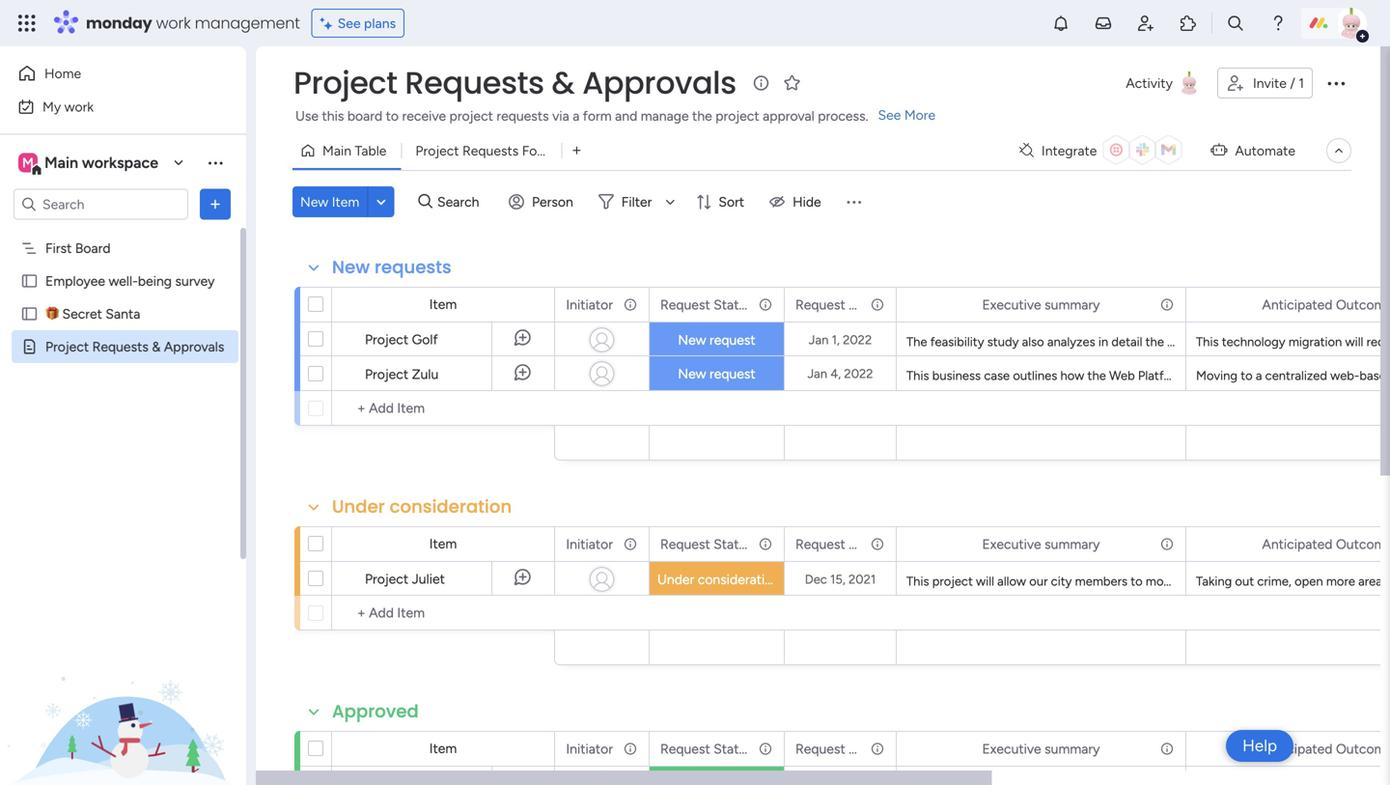 Task type: describe. For each thing, give the bounding box(es) containing it.
manage
[[641, 108, 689, 124]]

sort
[[719, 194, 745, 210]]

members
[[1076, 574, 1128, 589]]

lottie animation element
[[0, 590, 246, 785]]

main table button
[[293, 135, 401, 166]]

project up (wp)
[[1168, 334, 1208, 350]]

activity
[[1126, 75, 1173, 91]]

juliet
[[412, 571, 445, 587]]

this technology migration will redu
[[1197, 334, 1391, 350]]

address
[[1286, 368, 1330, 383]]

3 executive summary from the top
[[983, 741, 1100, 757]]

1 vertical spatial this
[[907, 368, 930, 383]]

performance
[[1276, 334, 1348, 350]]

15,
[[831, 572, 846, 587]]

outcome for consideration
[[1337, 536, 1391, 552]]

my work
[[42, 99, 94, 115]]

3 anticipated from the top
[[1263, 741, 1333, 757]]

dapulse integrations image
[[1020, 143, 1034, 158]]

process.
[[818, 108, 869, 124]]

3 anticipated outcome field from the top
[[1258, 738, 1391, 760]]

menu image
[[845, 192, 864, 212]]

ruby anderson image
[[1337, 8, 1368, 39]]

1 request status field from the top
[[656, 294, 753, 315]]

initiator for third initiator field from the bottom
[[566, 296, 613, 313]]

board
[[348, 108, 383, 124]]

column information image for first executive summary field from the top of the page
[[1160, 297, 1175, 312]]

see more link
[[876, 105, 938, 125]]

initiator for 2nd initiator field from the top
[[566, 536, 613, 552]]

project juliet
[[365, 571, 445, 587]]

measur
[[1351, 334, 1391, 350]]

see plans button
[[312, 9, 405, 38]]

& inside list box
[[152, 338, 161, 355]]

main table
[[323, 142, 387, 159]]

date for column information image related to first request date field from the top
[[849, 296, 878, 313]]

in
[[1099, 334, 1109, 350]]

this
[[322, 108, 344, 124]]

sort button
[[688, 186, 756, 217]]

project golf
[[365, 331, 438, 348]]

open
[[1295, 574, 1324, 589]]

1 executive summary field from the top
[[978, 294, 1105, 315]]

add to favorites image
[[783, 73, 802, 92]]

1 horizontal spatial under
[[658, 571, 695, 588]]

dec 15, 2021
[[805, 572, 876, 587]]

invite / 1 button
[[1218, 68, 1313, 99]]

add view image
[[573, 144, 581, 158]]

1 horizontal spatial will
[[1264, 368, 1283, 383]]

anticipated outcome for consideration
[[1263, 536, 1391, 552]]

project requests & approvals inside list box
[[45, 338, 224, 355]]

item for approved
[[429, 740, 457, 757]]

project inside project requests form button
[[416, 142, 459, 159]]

help
[[1243, 736, 1278, 756]]

3 request status field from the top
[[656, 738, 753, 760]]

new inside field
[[332, 255, 370, 280]]

1 horizontal spatial under consideration
[[658, 571, 781, 588]]

3 outcome from the top
[[1337, 741, 1391, 757]]

(wp)
[[1190, 368, 1218, 383]]

3 summary from the top
[[1045, 741, 1100, 757]]

freely
[[1180, 574, 1212, 589]]

move
[[1146, 574, 1177, 589]]

main for main workspace
[[44, 154, 78, 172]]

project inside list box
[[45, 338, 89, 355]]

2 vertical spatial will
[[976, 574, 995, 589]]

request status for 3rd request status field from the bottom
[[661, 296, 753, 313]]

via
[[552, 108, 570, 124]]

1 new request from the top
[[678, 332, 756, 348]]

this for juliet
[[907, 574, 930, 589]]

request date for column information image related to first request date field from the top
[[796, 296, 878, 313]]

3 initiator field from the top
[[561, 738, 618, 760]]

item inside button
[[332, 194, 360, 210]]

2022 for jan 4, 2022
[[844, 366, 874, 381]]

m
[[22, 155, 34, 171]]

initiator for third initiator field
[[566, 741, 613, 757]]

to right "moving"
[[1241, 368, 1253, 383]]

new item
[[300, 194, 360, 210]]

based
[[1360, 368, 1391, 383]]

apps image
[[1179, 14, 1199, 33]]

the right all
[[1303, 574, 1322, 589]]

my work button
[[12, 91, 208, 122]]

workspace options image
[[206, 153, 225, 172]]

objectives,
[[1212, 334, 1273, 350]]

also
[[1022, 334, 1045, 350]]

outlines
[[1013, 368, 1058, 383]]

collapse board header image
[[1332, 143, 1347, 158]]

Search field
[[433, 188, 491, 215]]

project zulu
[[365, 366, 439, 382]]

board
[[75, 240, 111, 256]]

project down show board description icon
[[716, 108, 760, 124]]

filter
[[622, 194, 652, 210]]

the inside use this board to receive project requests via a form and manage the project approval process. see more
[[692, 108, 713, 124]]

column information image for 2nd request date field from the bottom of the page
[[870, 536, 886, 552]]

workspace image
[[18, 152, 38, 173]]

column information image for third initiator field from the bottom
[[623, 297, 638, 312]]

0 vertical spatial project requests & approvals
[[294, 61, 737, 104]]

project left allow
[[933, 574, 973, 589]]

project up project zulu
[[365, 331, 409, 348]]

date for column information image for 1st request date field from the bottom
[[849, 741, 878, 757]]

requests inside list box
[[92, 338, 149, 355]]

new inside button
[[300, 194, 329, 210]]

project requests form button
[[401, 135, 562, 166]]

enjoy
[[1254, 574, 1285, 589]]

this business case outlines how the web platform (wp) project will address current bu
[[907, 368, 1391, 383]]

case
[[984, 368, 1010, 383]]

public board image
[[20, 305, 39, 323]]

more
[[905, 107, 936, 123]]

1 request date field from the top
[[791, 294, 878, 315]]

request date for column information image for 1st request date field from the bottom
[[796, 741, 878, 757]]

2 request date field from the top
[[791, 534, 878, 555]]

all
[[1288, 574, 1300, 589]]

platform
[[1139, 368, 1186, 383]]

project requests form
[[416, 142, 553, 159]]

table
[[355, 142, 387, 159]]

project down objectives,
[[1221, 368, 1261, 383]]

automate
[[1236, 142, 1296, 159]]

cit
[[1380, 574, 1391, 589]]

monday work management
[[86, 12, 300, 34]]

work for my
[[64, 99, 94, 115]]

list box containing first board
[[0, 228, 246, 624]]

column information image for 1st request date field from the bottom
[[870, 741, 886, 757]]

0 vertical spatial &
[[552, 61, 575, 104]]

monday
[[86, 12, 152, 34]]

current
[[1333, 368, 1374, 383]]

1
[[1299, 75, 1305, 91]]

taking
[[1197, 574, 1233, 589]]

moving to a centralized web-based
[[1197, 368, 1391, 383]]

crime,
[[1258, 574, 1292, 589]]

3 executive summary field from the top
[[978, 738, 1105, 760]]

my
[[42, 99, 61, 115]]

under consideration inside field
[[332, 494, 512, 519]]

being
[[138, 273, 172, 289]]

anticipated outcome for requests
[[1263, 296, 1391, 313]]

more
[[1327, 574, 1356, 589]]

under inside field
[[332, 494, 385, 519]]

business
[[933, 368, 981, 383]]

jan for jan 1, 2022
[[809, 332, 829, 348]]

New requests field
[[327, 255, 457, 280]]

help button
[[1227, 730, 1294, 762]]

out
[[1236, 574, 1255, 589]]

jan 4, 2022
[[808, 366, 874, 381]]

and for to
[[1215, 574, 1236, 589]]

invite / 1
[[1253, 75, 1305, 91]]

new requests
[[332, 255, 452, 280]]

migration
[[1289, 334, 1343, 350]]

1 request from the top
[[710, 332, 756, 348]]

2 areas from the left
[[1359, 574, 1389, 589]]

2 status from the top
[[714, 536, 753, 552]]

see plans
[[338, 15, 396, 31]]

first board
[[45, 240, 111, 256]]

well-
[[109, 273, 138, 289]]

2 initiator field from the top
[[561, 534, 618, 555]]

project left juliet
[[365, 571, 409, 587]]

use this board to receive project requests via a form and manage the project approval process. see more
[[296, 107, 936, 124]]

technology
[[1222, 334, 1286, 350]]

inbox image
[[1094, 14, 1114, 33]]

feasibility
[[931, 334, 985, 350]]

web-
[[1331, 368, 1360, 383]]



Task type: locate. For each thing, give the bounding box(es) containing it.
1 vertical spatial 2022
[[844, 366, 874, 381]]

executive for 2nd executive summary field from the top of the page
[[983, 536, 1042, 552]]

& up the via
[[552, 61, 575, 104]]

2 vertical spatial request date field
[[791, 738, 878, 760]]

Search in workspace field
[[41, 193, 161, 215]]

0 horizontal spatial main
[[44, 154, 78, 172]]

1 vertical spatial request status
[[661, 536, 753, 552]]

requests up receive
[[405, 61, 544, 104]]

1 vertical spatial request date field
[[791, 534, 878, 555]]

0 vertical spatial anticipated outcome field
[[1258, 294, 1391, 315]]

see left more
[[878, 107, 901, 123]]

date for column information icon associated with 2nd request date field from the bottom of the page
[[849, 536, 878, 552]]

a right the via
[[573, 108, 580, 124]]

2 vertical spatial anticipated outcome
[[1263, 741, 1391, 757]]

0 vertical spatial will
[[1346, 334, 1364, 350]]

1 horizontal spatial &
[[552, 61, 575, 104]]

1 horizontal spatial main
[[323, 142, 352, 159]]

jan
[[809, 332, 829, 348], [808, 366, 828, 381]]

work for monday
[[156, 12, 191, 34]]

column information image for 3rd request status field from the bottom
[[758, 297, 774, 312]]

hide button
[[762, 186, 833, 217]]

web
[[1110, 368, 1135, 383]]

0 horizontal spatial project requests & approvals
[[45, 338, 224, 355]]

arrow down image
[[659, 190, 682, 213]]

requests left "form"
[[463, 142, 519, 159]]

1 vertical spatial and
[[1215, 574, 1236, 589]]

and for manage
[[615, 108, 638, 124]]

0 vertical spatial new request
[[678, 332, 756, 348]]

main for main table
[[323, 142, 352, 159]]

a inside use this board to receive project requests via a form and manage the project approval process. see more
[[573, 108, 580, 124]]

Approved field
[[327, 699, 424, 724]]

1 + add item text field from the top
[[342, 397, 546, 420]]

requests inside use this board to receive project requests via a form and manage the project approval process. see more
[[497, 108, 549, 124]]

taking out crime, open more areas 
[[1197, 574, 1391, 589]]

3 request status from the top
[[661, 741, 753, 757]]

2 anticipated outcome field from the top
[[1258, 534, 1391, 555]]

0 horizontal spatial &
[[152, 338, 161, 355]]

new item button
[[293, 186, 367, 217]]

2 vertical spatial request date
[[796, 741, 878, 757]]

1 vertical spatial + add item text field
[[342, 602, 546, 625]]

will
[[1346, 334, 1364, 350], [1264, 368, 1283, 383], [976, 574, 995, 589]]

to left enjoy
[[1239, 574, 1251, 589]]

2 vertical spatial date
[[849, 741, 878, 757]]

and right form
[[615, 108, 638, 124]]

analyzes
[[1048, 334, 1096, 350]]

options image
[[1325, 71, 1348, 95], [622, 288, 635, 321], [757, 288, 771, 321], [1159, 288, 1172, 321], [622, 528, 635, 561], [757, 528, 771, 561], [1159, 528, 1172, 561], [757, 733, 771, 765], [869, 733, 883, 765]]

2 anticipated outcome from the top
[[1263, 536, 1391, 552]]

2 vertical spatial status
[[714, 741, 753, 757]]

🎁 secret santa
[[45, 306, 140, 322]]

0 horizontal spatial see
[[338, 15, 361, 31]]

1 vertical spatial requests
[[463, 142, 519, 159]]

1 horizontal spatial project requests & approvals
[[294, 61, 737, 104]]

person button
[[501, 186, 585, 217]]

2 request date from the top
[[796, 536, 878, 552]]

outcome
[[1337, 296, 1391, 313], [1337, 536, 1391, 552], [1337, 741, 1391, 757]]

2 new request from the top
[[678, 366, 756, 382]]

0 horizontal spatial consideration
[[390, 494, 512, 519]]

golf
[[412, 331, 438, 348]]

anticipated for consideration
[[1263, 536, 1333, 552]]

main right workspace icon
[[44, 154, 78, 172]]

0 vertical spatial request
[[710, 332, 756, 348]]

0 vertical spatial request date
[[796, 296, 878, 313]]

approved
[[332, 699, 419, 724]]

column information image for 3rd request status field from the top of the page
[[758, 741, 774, 757]]

2 executive from the top
[[983, 536, 1042, 552]]

city
[[1051, 574, 1072, 589]]

1 vertical spatial anticipated outcome field
[[1258, 534, 1391, 555]]

2 vertical spatial anticipated
[[1263, 741, 1333, 757]]

1 request date from the top
[[796, 296, 878, 313]]

0 horizontal spatial work
[[64, 99, 94, 115]]

1 date from the top
[[849, 296, 878, 313]]

angle down image
[[377, 195, 386, 209]]

2 summary from the top
[[1045, 536, 1100, 552]]

this up (wp)
[[1197, 334, 1219, 350]]

form
[[522, 142, 553, 159]]

requests down 'santa'
[[92, 338, 149, 355]]

3 date from the top
[[849, 741, 878, 757]]

will left redu
[[1346, 334, 1364, 350]]

1 vertical spatial work
[[64, 99, 94, 115]]

the feasibility study also analyzes in detail the project objectives, performance measur
[[907, 334, 1391, 350]]

1 initiator from the top
[[566, 296, 613, 313]]

2 vertical spatial summary
[[1045, 741, 1100, 757]]

this
[[1197, 334, 1219, 350], [907, 368, 930, 383], [907, 574, 930, 589]]

+ add item text field down zulu
[[342, 397, 546, 420]]

approvals down survey
[[164, 338, 224, 355]]

the right the how
[[1088, 368, 1107, 383]]

and inside use this board to receive project requests via a form and manage the project approval process. see more
[[615, 108, 638, 124]]

invite
[[1253, 75, 1287, 91]]

&
[[552, 61, 575, 104], [152, 338, 161, 355]]

0 vertical spatial anticipated
[[1263, 296, 1333, 313]]

0 vertical spatial executive summary field
[[978, 294, 1105, 315]]

1 executive summary from the top
[[983, 296, 1100, 313]]

will left address
[[1264, 368, 1283, 383]]

list box
[[0, 228, 246, 624]]

0 horizontal spatial and
[[615, 108, 638, 124]]

requests inside new requests field
[[375, 255, 452, 280]]

2 vertical spatial request status
[[661, 741, 753, 757]]

Anticipated Outcome field
[[1258, 294, 1391, 315], [1258, 534, 1391, 555], [1258, 738, 1391, 760]]

will left allow
[[976, 574, 995, 589]]

main inside workspace selection element
[[44, 154, 78, 172]]

1 horizontal spatial consideration
[[698, 571, 781, 588]]

show board description image
[[750, 73, 773, 93]]

receive
[[402, 108, 446, 124]]

detail
[[1112, 334, 1143, 350]]

1 horizontal spatial areas
[[1359, 574, 1389, 589]]

1 vertical spatial anticipated
[[1263, 536, 1333, 552]]

new
[[300, 194, 329, 210], [332, 255, 370, 280], [678, 332, 706, 348], [678, 366, 706, 382]]

consideration up juliet
[[390, 494, 512, 519]]

request status for 3rd request status field from the top of the page
[[661, 741, 753, 757]]

summary
[[1045, 296, 1100, 313], [1045, 536, 1100, 552], [1045, 741, 1100, 757]]

1 areas from the left
[[1325, 574, 1355, 589]]

2 anticipated from the top
[[1263, 536, 1333, 552]]

under
[[332, 494, 385, 519], [658, 571, 695, 588]]

a
[[573, 108, 580, 124], [1256, 368, 1263, 383]]

2 executive summary from the top
[[983, 536, 1100, 552]]

study
[[988, 334, 1019, 350]]

1 vertical spatial consideration
[[698, 571, 781, 588]]

options image
[[206, 195, 225, 214], [869, 288, 883, 321], [869, 528, 883, 561], [622, 733, 635, 765], [1159, 733, 1172, 765]]

0 vertical spatial approvals
[[582, 61, 737, 104]]

select product image
[[17, 14, 37, 33]]

2022 right 4,
[[844, 366, 874, 381]]

outcome for requests
[[1337, 296, 1391, 313]]

0 horizontal spatial will
[[976, 574, 995, 589]]

to left move
[[1131, 574, 1143, 589]]

jan for jan 4, 2022
[[808, 366, 828, 381]]

jan 1, 2022
[[809, 332, 872, 348]]

1 vertical spatial request date
[[796, 536, 878, 552]]

Under consideration field
[[327, 494, 517, 520]]

0 horizontal spatial under consideration
[[332, 494, 512, 519]]

and
[[615, 108, 638, 124], [1215, 574, 1236, 589]]

employee
[[45, 273, 105, 289]]

centralized
[[1266, 368, 1328, 383]]

project requests & approvals down 'santa'
[[45, 338, 224, 355]]

3 anticipated outcome from the top
[[1263, 741, 1391, 757]]

anticipated outcome field for consideration
[[1258, 534, 1391, 555]]

approval
[[763, 108, 815, 124]]

1 vertical spatial under consideration
[[658, 571, 781, 588]]

1 anticipated from the top
[[1263, 296, 1333, 313]]

0 horizontal spatial approvals
[[164, 338, 224, 355]]

2 executive summary field from the top
[[978, 534, 1105, 555]]

request
[[661, 296, 711, 313], [796, 296, 846, 313], [661, 536, 711, 552], [796, 536, 846, 552], [661, 741, 711, 757], [796, 741, 846, 757]]

approvals up manage
[[582, 61, 737, 104]]

2 vertical spatial executive summary field
[[978, 738, 1105, 760]]

request date for column information icon associated with 2nd request date field from the bottom of the page
[[796, 536, 878, 552]]

2 vertical spatial executive summary
[[983, 741, 1100, 757]]

this right 2021
[[907, 574, 930, 589]]

1 initiator field from the top
[[561, 294, 618, 315]]

2 date from the top
[[849, 536, 878, 552]]

2022 for jan 1, 2022
[[843, 332, 872, 348]]

1 vertical spatial project requests & approvals
[[45, 338, 224, 355]]

survey
[[175, 273, 215, 289]]

1 vertical spatial under
[[658, 571, 695, 588]]

jan left "1,"
[[809, 332, 829, 348]]

under consideration
[[332, 494, 512, 519], [658, 571, 781, 588]]

1 vertical spatial anticipated outcome
[[1263, 536, 1391, 552]]

1 vertical spatial will
[[1264, 368, 1283, 383]]

work right my
[[64, 99, 94, 115]]

1,
[[832, 332, 840, 348]]

project
[[294, 61, 397, 104], [416, 142, 459, 159], [365, 331, 409, 348], [45, 338, 89, 355], [365, 366, 409, 382], [1221, 368, 1261, 383], [365, 571, 409, 587]]

hide
[[793, 194, 822, 210]]

3 request date field from the top
[[791, 738, 878, 760]]

1 vertical spatial date
[[849, 536, 878, 552]]

the
[[907, 334, 928, 350]]

work inside button
[[64, 99, 94, 115]]

2 initiator from the top
[[566, 536, 613, 552]]

project down 🎁 at the left
[[45, 338, 89, 355]]

Request Status field
[[656, 294, 753, 315], [656, 534, 753, 555], [656, 738, 753, 760]]

lottie animation image
[[0, 590, 246, 785]]

areas
[[1325, 574, 1355, 589], [1359, 574, 1389, 589]]

Executive summary field
[[978, 294, 1105, 315], [978, 534, 1105, 555], [978, 738, 1105, 760]]

status
[[714, 296, 753, 313], [714, 536, 753, 552], [714, 741, 753, 757]]

1 vertical spatial executive summary
[[983, 536, 1100, 552]]

request status for 2nd request status field
[[661, 536, 753, 552]]

requests down project requests & approvals field
[[497, 108, 549, 124]]

anticipated for requests
[[1263, 296, 1333, 313]]

workspace selection element
[[18, 151, 161, 176]]

1 outcome from the top
[[1337, 296, 1391, 313]]

start conversation image
[[492, 766, 554, 785]]

2 + add item text field from the top
[[342, 602, 546, 625]]

0 vertical spatial requests
[[497, 108, 549, 124]]

approvals
[[582, 61, 737, 104], [164, 338, 224, 355]]

requests
[[405, 61, 544, 104], [463, 142, 519, 159], [92, 338, 149, 355]]

executive for first executive summary field from the top of the page
[[983, 296, 1042, 313]]

requests for project requests & approvals field
[[405, 61, 544, 104]]

1 vertical spatial executive
[[983, 536, 1042, 552]]

1 horizontal spatial a
[[1256, 368, 1263, 383]]

0 vertical spatial under
[[332, 494, 385, 519]]

0 vertical spatial request status
[[661, 296, 753, 313]]

0 horizontal spatial areas
[[1325, 574, 1355, 589]]

2 request from the top
[[710, 366, 756, 382]]

item for under consideration
[[429, 536, 457, 552]]

1 summary from the top
[[1045, 296, 1100, 313]]

1 vertical spatial initiator
[[566, 536, 613, 552]]

0 vertical spatial 2022
[[843, 332, 872, 348]]

project requests & approvals up the via
[[294, 61, 737, 104]]

0 vertical spatial + add item text field
[[342, 397, 546, 420]]

new request
[[678, 332, 756, 348], [678, 366, 756, 382]]

and right 'freely'
[[1215, 574, 1236, 589]]

autopilot image
[[1211, 137, 1228, 162]]

first
[[45, 240, 72, 256]]

requests inside button
[[463, 142, 519, 159]]

work right monday
[[156, 12, 191, 34]]

1 horizontal spatial approvals
[[582, 61, 737, 104]]

1 horizontal spatial requests
[[497, 108, 549, 124]]

0 vertical spatial executive summary
[[983, 296, 1100, 313]]

1 vertical spatial a
[[1256, 368, 1263, 383]]

0 vertical spatial and
[[615, 108, 638, 124]]

request status
[[661, 296, 753, 313], [661, 536, 753, 552], [661, 741, 753, 757]]

column information image
[[758, 297, 774, 312], [623, 536, 638, 552], [758, 536, 774, 552], [870, 536, 886, 552], [623, 741, 638, 757], [1160, 741, 1175, 757]]

1 vertical spatial status
[[714, 536, 753, 552]]

invite members image
[[1137, 14, 1156, 33]]

areas right open
[[1325, 574, 1355, 589]]

0 vertical spatial see
[[338, 15, 361, 31]]

2 vertical spatial executive
[[983, 741, 1042, 757]]

see inside use this board to receive project requests via a form and manage the project approval process. see more
[[878, 107, 901, 123]]

2 vertical spatial initiator field
[[561, 738, 618, 760]]

2 vertical spatial request status field
[[656, 738, 753, 760]]

2 request status from the top
[[661, 536, 753, 552]]

public board image
[[20, 272, 39, 290]]

see inside button
[[338, 15, 361, 31]]

activity button
[[1119, 68, 1210, 99]]

home button
[[12, 58, 208, 89]]

jan left 4,
[[808, 366, 828, 381]]

0 vertical spatial summary
[[1045, 296, 1100, 313]]

Project Requests & Approvals field
[[289, 61, 741, 104]]

1 anticipated outcome from the top
[[1263, 296, 1391, 313]]

1 vertical spatial summary
[[1045, 536, 1100, 552]]

1 vertical spatial new request
[[678, 366, 756, 382]]

0 horizontal spatial under
[[332, 494, 385, 519]]

0 horizontal spatial a
[[573, 108, 580, 124]]

project down 'project golf'
[[365, 366, 409, 382]]

+ add item text field down juliet
[[342, 602, 546, 625]]

dec
[[805, 572, 827, 587]]

see left plans
[[338, 15, 361, 31]]

project down receive
[[416, 142, 459, 159]]

1 vertical spatial executive summary field
[[978, 534, 1105, 555]]

1 executive from the top
[[983, 296, 1042, 313]]

1 vertical spatial outcome
[[1337, 536, 1391, 552]]

executive
[[983, 296, 1042, 313], [983, 536, 1042, 552], [983, 741, 1042, 757]]

1 vertical spatial approvals
[[164, 338, 224, 355]]

2 vertical spatial this
[[907, 574, 930, 589]]

0 vertical spatial date
[[849, 296, 878, 313]]

secret
[[62, 306, 102, 322]]

filter button
[[591, 186, 682, 217]]

0 vertical spatial under consideration
[[332, 494, 512, 519]]

& down being
[[152, 338, 161, 355]]

0 vertical spatial initiator
[[566, 296, 613, 313]]

0 vertical spatial this
[[1197, 334, 1219, 350]]

column information image for third executive summary field from the top
[[1160, 741, 1175, 757]]

main left table
[[323, 142, 352, 159]]

consideration
[[390, 494, 512, 519], [698, 571, 781, 588]]

/
[[1291, 75, 1296, 91]]

a down the technology
[[1256, 368, 1263, 383]]

requests for project requests form button
[[463, 142, 519, 159]]

2022 right "1,"
[[843, 332, 872, 348]]

🎁
[[45, 306, 59, 322]]

v2 search image
[[418, 191, 433, 213]]

moving
[[1197, 368, 1238, 383]]

0 vertical spatial requests
[[405, 61, 544, 104]]

santa
[[106, 306, 140, 322]]

0 vertical spatial initiator field
[[561, 294, 618, 315]]

the right detail
[[1146, 334, 1165, 350]]

0 horizontal spatial requests
[[375, 255, 452, 280]]

1 request status from the top
[[661, 296, 753, 313]]

main workspace
[[44, 154, 158, 172]]

requests down v2 search image
[[375, 255, 452, 280]]

employee well-being survey
[[45, 273, 215, 289]]

consideration inside field
[[390, 494, 512, 519]]

help image
[[1269, 14, 1288, 33]]

requests
[[497, 108, 549, 124], [375, 255, 452, 280]]

to inside use this board to receive project requests via a form and manage the project approval process. see more
[[386, 108, 399, 124]]

column information image for 2nd executive summary field from the top of the page
[[1160, 536, 1175, 552]]

3 request date from the top
[[796, 741, 878, 757]]

2 vertical spatial requests
[[92, 338, 149, 355]]

our
[[1030, 574, 1048, 589]]

2 request status field from the top
[[656, 534, 753, 555]]

3 status from the top
[[714, 741, 753, 757]]

0 vertical spatial request status field
[[656, 294, 753, 315]]

+ Add Item text field
[[342, 397, 546, 420], [342, 602, 546, 625]]

this down the
[[907, 368, 930, 383]]

0 vertical spatial anticipated outcome
[[1263, 296, 1391, 313]]

search everything image
[[1227, 14, 1246, 33]]

project up project requests form button
[[450, 108, 493, 124]]

item
[[332, 194, 360, 210], [429, 296, 457, 312], [429, 536, 457, 552], [429, 740, 457, 757]]

column information image for 2nd request status field
[[758, 536, 774, 552]]

how
[[1061, 368, 1085, 383]]

the right manage
[[692, 108, 713, 124]]

1 vertical spatial initiator field
[[561, 534, 618, 555]]

project up this
[[294, 61, 397, 104]]

consideration left dec
[[698, 571, 781, 588]]

areas right more on the right
[[1359, 574, 1389, 589]]

bu
[[1377, 368, 1391, 383]]

1 anticipated outcome field from the top
[[1258, 294, 1391, 315]]

Request Date field
[[791, 294, 878, 315], [791, 534, 878, 555], [791, 738, 878, 760]]

allow
[[998, 574, 1027, 589]]

3 executive from the top
[[983, 741, 1042, 757]]

the left cit
[[1358, 574, 1377, 589]]

1 status from the top
[[714, 296, 753, 313]]

anticipated outcome field for requests
[[1258, 294, 1391, 315]]

to right board
[[386, 108, 399, 124]]

this project will allow our city members to move freely and to enjoy all the areas the cit
[[907, 574, 1391, 589]]

this for golf
[[1197, 334, 1219, 350]]

column information image
[[623, 297, 638, 312], [870, 297, 886, 312], [1160, 297, 1175, 312], [1160, 536, 1175, 552], [758, 741, 774, 757], [870, 741, 886, 757]]

2 horizontal spatial will
[[1346, 334, 1364, 350]]

2022
[[843, 332, 872, 348], [844, 366, 874, 381]]

notifications image
[[1052, 14, 1071, 33]]

option
[[0, 231, 246, 235]]

executive for third executive summary field from the top
[[983, 741, 1042, 757]]

main inside button
[[323, 142, 352, 159]]

the
[[692, 108, 713, 124], [1146, 334, 1165, 350], [1088, 368, 1107, 383], [1303, 574, 1322, 589], [1358, 574, 1377, 589]]

item for new requests
[[429, 296, 457, 312]]

1 horizontal spatial see
[[878, 107, 901, 123]]

column information image for first request date field from the top
[[870, 297, 886, 312]]

2 outcome from the top
[[1337, 536, 1391, 552]]

2021
[[849, 572, 876, 587]]

executive summary
[[983, 296, 1100, 313], [983, 536, 1100, 552], [983, 741, 1100, 757]]

3 initiator from the top
[[566, 741, 613, 757]]

form
[[583, 108, 612, 124]]

0 vertical spatial work
[[156, 12, 191, 34]]

Initiator field
[[561, 294, 618, 315], [561, 534, 618, 555], [561, 738, 618, 760]]

1 horizontal spatial work
[[156, 12, 191, 34]]



Task type: vqa. For each thing, say whether or not it's contained in the screenshot.
other
no



